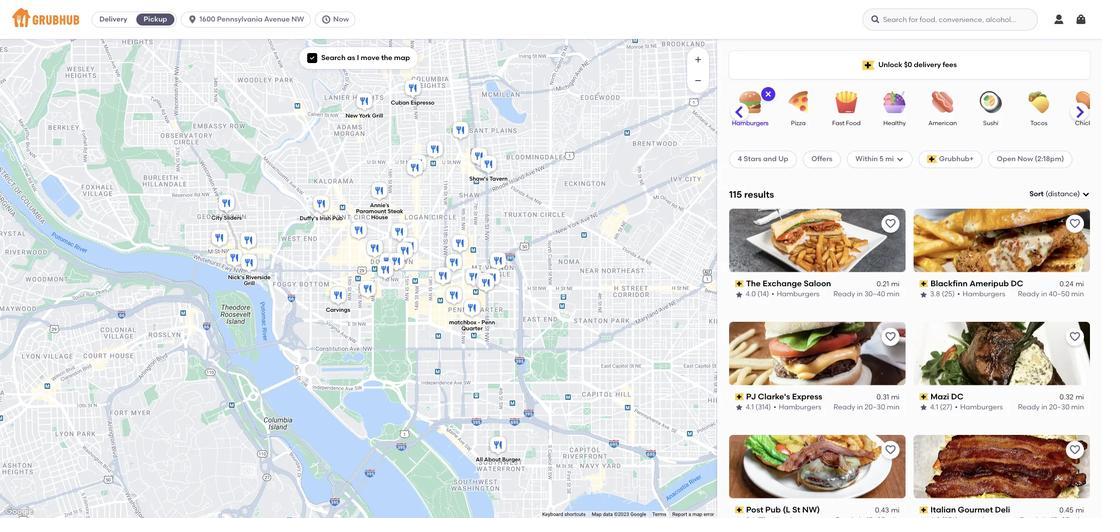Task type: locate. For each thing, give the bounding box(es) containing it.
save this restaurant button for pj clarke's express
[[882, 328, 900, 346]]

pj clarke's express
[[746, 392, 822, 402]]

ready in 20–30 min down 0.32
[[1018, 404, 1084, 412]]

map
[[394, 54, 410, 62], [692, 512, 702, 518]]

min down 0.32 mi
[[1071, 404, 1084, 412]]

save this restaurant button for post pub (l st nw)
[[882, 441, 900, 459]]

grubhub plus flag logo image left grubhub+
[[927, 156, 937, 164]]

keyboard shortcuts button
[[542, 512, 586, 519]]

grill
[[372, 113, 383, 119], [244, 280, 255, 287]]

save this restaurant image for the exchange saloon
[[885, 218, 897, 230]]

min down 0.31 mi
[[887, 404, 900, 412]]

grill for riverside
[[244, 280, 255, 287]]

fast
[[832, 120, 845, 127]]

carvings
[[326, 307, 350, 313]]

map
[[592, 512, 602, 518]]

0 vertical spatial pub
[[332, 215, 343, 222]]

grubhub plus flag logo image
[[862, 60, 874, 70], [927, 156, 937, 164]]

subscription pass image left italian
[[920, 507, 928, 514]]

star icon image for the exchange saloon
[[735, 291, 743, 299]]

1 horizontal spatial pub
[[765, 505, 781, 515]]

1 vertical spatial map
[[692, 512, 702, 518]]

min
[[887, 290, 900, 299], [1071, 290, 1084, 299], [887, 404, 900, 412], [1071, 404, 1084, 412]]

• right "(14)"
[[771, 290, 774, 299]]

sushi image
[[973, 91, 1008, 113]]

now right open
[[1017, 155, 1033, 164]]

• hamburgers down the exchange saloon
[[771, 290, 819, 299]]

1 horizontal spatial grubhub plus flag logo image
[[927, 156, 937, 164]]

subscription pass image left post in the bottom right of the page
[[735, 507, 744, 514]]

annie's paramount steak house
[[356, 202, 403, 221]]

pj
[[746, 392, 756, 402]]

mi for dc
[[1076, 280, 1084, 289]]

good stuff eatery image
[[209, 228, 229, 250]]

save this restaurant image for mazi dc
[[1069, 331, 1081, 343]]

mi right 0.21
[[891, 280, 900, 289]]

1 horizontal spatial map
[[692, 512, 702, 518]]

(
[[1046, 190, 1048, 198]]

• right "(25)"
[[957, 290, 960, 299]]

ready for dc
[[1018, 290, 1039, 299]]

map right the a at right bottom
[[692, 512, 702, 518]]

save this restaurant button for blackfinn ameripub dc
[[1066, 215, 1084, 233]]

grill right york
[[372, 113, 383, 119]]

plnt burger image
[[450, 120, 470, 142]]

open now (2:18pm)
[[997, 155, 1064, 164]]

cuban espresso
[[391, 100, 434, 106]]

4.0 (14)
[[746, 290, 769, 299]]

1 ready in 20–30 min from the left
[[834, 404, 900, 412]]

hamburgers for pj clarke's express
[[779, 404, 821, 412]]

fast food image
[[829, 91, 864, 113]]

0 horizontal spatial map
[[394, 54, 410, 62]]

grill down nick's riverside grill icon
[[244, 280, 255, 287]]

1 vertical spatial grubhub plus flag logo image
[[927, 156, 937, 164]]

express
[[792, 392, 822, 402]]

115
[[729, 189, 742, 200]]

1 subscription pass image from the top
[[735, 281, 744, 288]]

star icon image for pj clarke's express
[[735, 404, 743, 412]]

1 horizontal spatial ready in 20–30 min
[[1018, 404, 1084, 412]]

ready in 20–30 min down 0.31
[[834, 404, 900, 412]]

dc up (27) at the bottom of the page
[[951, 392, 964, 402]]

2 ready in 20–30 min from the left
[[1018, 404, 1084, 412]]

mi for (l
[[891, 507, 900, 515]]

0 vertical spatial now
[[333, 15, 349, 24]]

min down "0.24 mi"
[[1071, 290, 1084, 299]]

hamburgers right (27) at the bottom of the page
[[960, 404, 1003, 412]]

mi right 0.24
[[1076, 280, 1084, 289]]

pizza image
[[781, 91, 816, 113]]

min down 0.21 mi
[[887, 290, 900, 299]]

steak
[[387, 208, 403, 215]]

• hamburgers down blackfinn ameripub dc
[[957, 290, 1005, 299]]

0 vertical spatial map
[[394, 54, 410, 62]]

0 vertical spatial grill
[[372, 113, 383, 119]]

20–30 for pj clarke's express
[[865, 404, 885, 412]]

subscription pass image for blackfinn ameripub dc
[[920, 281, 928, 288]]

map right the
[[394, 54, 410, 62]]

4.1 for mazi dc
[[930, 404, 938, 412]]

• hamburgers right (27) at the bottom of the page
[[955, 404, 1003, 412]]

burger
[[502, 457, 520, 463]]

4.1 (314)
[[746, 404, 771, 412]]

• hamburgers for dc
[[955, 404, 1003, 412]]

0.43 mi
[[875, 507, 900, 515]]

now inside now button
[[333, 15, 349, 24]]

1 vertical spatial all about burger image
[[488, 435, 508, 457]]

save this restaurant button
[[882, 215, 900, 233], [1066, 215, 1084, 233], [882, 328, 900, 346], [1066, 328, 1084, 346], [882, 441, 900, 459], [1066, 441, 1084, 459]]

• hamburgers for clarke's
[[773, 404, 821, 412]]

save this restaurant image for pj clarke's express
[[885, 331, 897, 343]]

stars
[[744, 155, 761, 164]]

20–30 down 0.32
[[1049, 404, 1070, 412]]

pub left (l
[[765, 505, 781, 515]]

tacos
[[1030, 120, 1047, 127]]

search
[[321, 54, 346, 62]]

0 vertical spatial grubhub plus flag logo image
[[862, 60, 874, 70]]

svg image
[[1053, 14, 1065, 26], [187, 15, 198, 25], [871, 15, 881, 25], [764, 90, 772, 98], [896, 156, 904, 164]]

plus icon image
[[693, 55, 703, 65]]

search as i move the map
[[321, 54, 410, 62]]

sort ( distance )
[[1030, 190, 1080, 198]]

0.21 mi
[[877, 280, 900, 289]]

0 vertical spatial dc
[[1011, 279, 1023, 289]]

save this restaurant image
[[885, 218, 897, 230], [1069, 218, 1081, 230], [885, 331, 897, 343], [1069, 331, 1081, 343], [885, 444, 897, 456], [1069, 444, 1081, 456]]

• down clarke's
[[773, 404, 776, 412]]

hamburgers
[[732, 120, 769, 127], [777, 290, 819, 299], [963, 290, 1005, 299], [779, 404, 821, 412], [960, 404, 1003, 412]]

exchange
[[763, 279, 802, 289]]

1600
[[200, 15, 215, 24]]

delivery
[[99, 15, 127, 24]]

italian gourmet deli
[[930, 505, 1010, 515]]

none field containing sort
[[1030, 189, 1090, 200]]

(27)
[[940, 404, 952, 412]]

0 horizontal spatial grubhub plus flag logo image
[[862, 60, 874, 70]]

manny & olga's pizza image
[[408, 153, 428, 175]]

hamburgers down express
[[779, 404, 821, 412]]

all about burger image
[[482, 267, 502, 289], [488, 435, 508, 457]]

pickup button
[[134, 12, 176, 28]]

1 horizontal spatial now
[[1017, 155, 1033, 164]]

0 vertical spatial subscription pass image
[[735, 281, 744, 288]]

None field
[[1030, 189, 1090, 200]]

• hamburgers for ameripub
[[957, 290, 1005, 299]]

2 20–30 from the left
[[1049, 404, 1070, 412]]

subscription pass image left the
[[735, 281, 744, 288]]

dc right ameripub
[[1011, 279, 1023, 289]]

0 horizontal spatial pub
[[332, 215, 343, 222]]

the exchange saloon logo image
[[729, 209, 906, 273]]

star icon image for mazi dc
[[920, 404, 928, 412]]

gourmet
[[958, 505, 993, 515]]

ready in 20–30 min for mazi dc
[[1018, 404, 1084, 412]]

nw
[[291, 15, 304, 24]]

1 horizontal spatial grill
[[372, 113, 383, 119]]

city sliders image
[[216, 193, 236, 215]]

pub inside map region
[[332, 215, 343, 222]]

shaw's tavern image
[[478, 154, 498, 176]]

0 horizontal spatial now
[[333, 15, 349, 24]]

4.1 left (27) at the bottom of the page
[[930, 404, 938, 412]]

tavern
[[489, 176, 507, 182]]

mi right 0.43
[[891, 507, 900, 515]]

star icon image
[[735, 291, 743, 299], [920, 291, 928, 299], [735, 404, 743, 412], [920, 404, 928, 412], [735, 517, 743, 519], [920, 517, 928, 519]]

min for express
[[887, 404, 900, 412]]

subscription pass image
[[735, 281, 744, 288], [735, 507, 744, 514]]

capitol city brewing company image
[[433, 266, 453, 288]]

0 horizontal spatial grill
[[244, 280, 255, 287]]

pub right irish
[[332, 215, 343, 222]]

30–40
[[864, 290, 885, 299]]

now up search
[[333, 15, 349, 24]]

fast food
[[832, 120, 861, 127]]

2 4.1 from the left
[[930, 404, 938, 412]]

2 subscription pass image from the top
[[735, 507, 744, 514]]

city sliders
[[211, 215, 242, 221]]

results
[[744, 189, 774, 200]]

• for exchange
[[771, 290, 774, 299]]

svg image inside the 1600 pennsylvania avenue nw "button"
[[187, 15, 198, 25]]

open
[[997, 155, 1016, 164]]

1 vertical spatial grill
[[244, 280, 255, 287]]

post pub (l st nw) logo image
[[729, 435, 906, 499]]

0.43
[[875, 507, 889, 515]]

mi right 5 in the top of the page
[[885, 155, 894, 164]]

smashburger image
[[463, 267, 483, 289]]

annie's
[[370, 202, 389, 209]]

ready for saloon
[[833, 290, 855, 299]]

0 horizontal spatial ready in 20–30 min
[[834, 404, 900, 412]]

subscription pass image left mazi
[[920, 394, 928, 401]]

hamburgers for the exchange saloon
[[777, 290, 819, 299]]

pj clarke's express image
[[378, 251, 398, 273]]

matchbox
[[449, 320, 476, 326]]

nick's
[[228, 274, 244, 281]]

all
[[476, 457, 483, 463]]

ready
[[833, 290, 855, 299], [1018, 290, 1039, 299], [834, 404, 855, 412], [1018, 404, 1040, 412]]

star icon image for post pub (l st nw)
[[735, 517, 743, 519]]

move
[[361, 54, 380, 62]]

1 horizontal spatial 20–30
[[1049, 404, 1070, 412]]

0 horizontal spatial 4.1
[[746, 404, 754, 412]]

post pub (l st nw)
[[746, 505, 820, 515]]

save this restaurant image for italian gourmet deli
[[1069, 444, 1081, 456]]

1 vertical spatial pub
[[765, 505, 781, 515]]

ameripub
[[970, 279, 1009, 289]]

sort
[[1030, 190, 1044, 198]]

cornerstone cafe image
[[389, 222, 409, 244]]

1 vertical spatial subscription pass image
[[735, 507, 744, 514]]

subscription pass image left blackfinn
[[920, 281, 928, 288]]

ready for express
[[834, 404, 855, 412]]

minus icon image
[[693, 76, 703, 86]]

0.24 mi
[[1060, 280, 1084, 289]]

save this restaurant button for italian gourmet deli
[[1066, 441, 1084, 459]]

hamburgers for blackfinn ameripub dc
[[963, 290, 1005, 299]]

shaw's tavern
[[469, 176, 507, 182]]

4.1 for pj clarke's express
[[746, 404, 754, 412]]

subscription pass image for post pub (l st nw)
[[735, 507, 744, 514]]

all about burger image up matchbox - penn quarter icon
[[482, 267, 502, 289]]

grill inside nick's riverside grill
[[244, 280, 255, 287]]

fees
[[943, 61, 957, 69]]

star icon image for italian gourmet deli
[[920, 517, 928, 519]]

subscription pass image for italian gourmet deli
[[920, 507, 928, 514]]

pickup
[[144, 15, 167, 24]]

york
[[359, 113, 370, 119]]

20–30 down 0.31
[[865, 404, 885, 412]]

espresso
[[410, 100, 434, 106]]

grubhub plus flag logo image left unlock
[[862, 60, 874, 70]]

house
[[371, 214, 388, 221]]

i
[[357, 54, 359, 62]]

0 horizontal spatial 20–30
[[865, 404, 885, 412]]

saloon
[[804, 279, 831, 289]]

0 horizontal spatial dc
[[951, 392, 964, 402]]

all about burger image right all
[[488, 435, 508, 457]]

milk & honey at the delegate image
[[450, 233, 470, 255]]

blackfinn ameripub dc logo image
[[914, 209, 1090, 273]]

(14)
[[758, 290, 769, 299]]

matchbox - penn quarter
[[449, 320, 495, 332]]

hamburgers down ameripub
[[963, 290, 1005, 299]]

• right (27) at the bottom of the page
[[955, 404, 958, 412]]

subscription pass image left pj
[[735, 394, 744, 401]]

chicken image
[[1069, 91, 1102, 113]]

mi right 0.45
[[1076, 507, 1084, 515]]

distance
[[1048, 190, 1078, 198]]

subscription pass image for the exchange saloon
[[735, 281, 744, 288]]

hamburgers down the exchange saloon
[[777, 290, 819, 299]]

grubhub plus flag logo image for grubhub+
[[927, 156, 937, 164]]

lincoln image
[[400, 236, 420, 258]]

mazi dc
[[930, 392, 964, 402]]

svg image
[[1075, 14, 1087, 26], [321, 15, 331, 25], [309, 55, 315, 61], [1082, 191, 1090, 199]]

1 horizontal spatial 4.1
[[930, 404, 938, 412]]

• hamburgers down express
[[773, 404, 821, 412]]

1 20–30 from the left
[[865, 404, 885, 412]]

ben's chili bowl image
[[425, 139, 445, 161]]

subscription pass image for mazi dc
[[920, 394, 928, 401]]

mi right 0.31
[[891, 393, 900, 402]]

subscription pass image
[[920, 281, 928, 288], [735, 394, 744, 401], [920, 394, 928, 401], [920, 507, 928, 514]]

clarke's
[[758, 392, 790, 402]]

0.45 mi
[[1059, 507, 1084, 515]]

main navigation navigation
[[0, 0, 1102, 39]]

tacos image
[[1021, 91, 1056, 113]]

in
[[857, 290, 863, 299], [1041, 290, 1047, 299], [857, 404, 863, 412], [1041, 404, 1047, 412]]

4.1 down pj
[[746, 404, 754, 412]]

0.32
[[1060, 393, 1074, 402]]

4
[[738, 155, 742, 164]]

grubhub+
[[939, 155, 974, 164]]

subscription pass image for pj clarke's express
[[735, 394, 744, 401]]

avenue
[[264, 15, 290, 24]]

1 4.1 from the left
[[746, 404, 754, 412]]



Task type: describe. For each thing, give the bounding box(es) containing it.
healthy
[[883, 120, 906, 127]]

riverside
[[246, 274, 270, 281]]

and
[[763, 155, 777, 164]]

save this restaurant image for blackfinn ameripub dc
[[1069, 218, 1081, 230]]

mazi dc image
[[386, 251, 406, 273]]

(l
[[783, 505, 790, 515]]

nick's riverside grill image
[[239, 253, 259, 275]]

new
[[345, 113, 357, 119]]

1 vertical spatial now
[[1017, 155, 1033, 164]]

italian gourmet deli logo image
[[914, 435, 1090, 499]]

about
[[484, 457, 501, 463]]

3.8
[[930, 290, 940, 299]]

fishscale image
[[469, 146, 489, 168]]

1 vertical spatial dc
[[951, 392, 964, 402]]

hamburgers image
[[733, 91, 768, 113]]

a
[[688, 512, 691, 518]]

• for ameripub
[[957, 290, 960, 299]]

shortcuts
[[564, 512, 586, 518]]

the exchange saloon
[[746, 279, 831, 289]]

bonkers chinese burger image
[[476, 273, 496, 295]]

thunder burger & bar image
[[238, 230, 258, 252]]

italian
[[930, 505, 956, 515]]

(314)
[[756, 404, 771, 412]]

0.21
[[877, 280, 889, 289]]

post
[[746, 505, 763, 515]]

report a map error link
[[672, 512, 714, 518]]

4 stars and up
[[738, 155, 788, 164]]

post pub (l st nw) image
[[395, 241, 415, 263]]

3.8 (25)
[[930, 290, 955, 299]]

Search for food, convenience, alcohol... search field
[[862, 9, 1038, 31]]

the
[[381, 54, 392, 62]]

error
[[704, 512, 714, 518]]

0.31 mi
[[877, 393, 900, 402]]

ted's bulletin - 14th st image
[[405, 158, 425, 180]]

• for clarke's
[[773, 404, 776, 412]]

italian gourmet deli image
[[365, 238, 385, 260]]

terms
[[652, 512, 666, 518]]

mi for express
[[891, 393, 900, 402]]

mazi dc logo image
[[914, 322, 1090, 386]]

map data ©2023 google
[[592, 512, 646, 518]]

delivery button
[[92, 12, 134, 28]]

penn
[[481, 320, 495, 326]]

terms link
[[652, 512, 666, 518]]

115 results
[[729, 189, 774, 200]]

annie's paramount steak house image
[[369, 181, 389, 203]]

20–30 for mazi dc
[[1049, 404, 1070, 412]]

wok & roll (chinatown) image
[[474, 271, 494, 293]]

save this restaurant image for post pub (l st nw)
[[885, 444, 897, 456]]

shake shack image
[[349, 220, 369, 242]]

hamburgers down hamburgers image
[[732, 120, 769, 127]]

google image
[[3, 506, 36, 519]]

shaw's
[[469, 176, 488, 182]]

report a map error
[[672, 512, 714, 518]]

keyboard
[[542, 512, 563, 518]]

ready in 20–30 min for pj clarke's express
[[834, 404, 900, 412]]

duffy's
[[299, 215, 318, 222]]

-
[[478, 320, 480, 326]]

save this restaurant button for mazi dc
[[1066, 328, 1084, 346]]

svg image inside now button
[[321, 15, 331, 25]]

(2:18pm)
[[1035, 155, 1064, 164]]

now button
[[315, 12, 359, 28]]

cuban
[[391, 100, 409, 106]]

carvings image
[[328, 285, 348, 307]]

40–50
[[1049, 290, 1070, 299]]

report
[[672, 512, 687, 518]]

nick's riverside grill
[[228, 274, 270, 287]]

american image
[[925, 91, 960, 113]]

• for dc
[[955, 404, 958, 412]]

healthy image
[[877, 91, 912, 113]]

grill for york
[[372, 113, 383, 119]]

in for dc
[[1041, 290, 1047, 299]]

blackfinn
[[930, 279, 968, 289]]

unlock
[[878, 61, 902, 69]]

food
[[846, 120, 861, 127]]

duffy's irish pub image
[[311, 194, 331, 216]]

0.24
[[1060, 280, 1074, 289]]

paramount
[[356, 208, 386, 215]]

4.1 (27)
[[930, 404, 952, 412]]

• hamburgers for exchange
[[771, 290, 819, 299]]

american
[[928, 120, 957, 127]]

pennsylvania
[[217, 15, 262, 24]]

new york grill image
[[354, 91, 374, 113]]

in for express
[[857, 404, 863, 412]]

delivery
[[914, 61, 941, 69]]

1600 pennsylvania avenue nw button
[[181, 12, 315, 28]]

matchbox - penn quarter image
[[462, 298, 482, 320]]

keyboard shortcuts
[[542, 512, 586, 518]]

hamburgers for mazi dc
[[960, 404, 1003, 412]]

mi for deli
[[1076, 507, 1084, 515]]

pizza
[[791, 120, 806, 127]]

save this restaurant button for the exchange saloon
[[882, 215, 900, 233]]

up
[[778, 155, 788, 164]]

within
[[856, 155, 878, 164]]

min for saloon
[[887, 290, 900, 299]]

0 vertical spatial all about burger image
[[482, 267, 502, 289]]

mr. smith's of georgetown image
[[224, 248, 244, 270]]

mi right 0.32
[[1076, 393, 1084, 402]]

©2023
[[614, 512, 629, 518]]

all about burger
[[476, 457, 520, 463]]

yardbird southern table & bar image
[[444, 252, 464, 274]]

the
[[746, 279, 761, 289]]

star icon image for blackfinn ameripub dc
[[920, 291, 928, 299]]

st
[[792, 505, 800, 515]]

0.45
[[1059, 507, 1074, 515]]

ready in 30–40 min
[[833, 290, 900, 299]]

cuban espresso image
[[403, 78, 423, 100]]

5
[[879, 155, 884, 164]]

pj clarke's express logo image
[[729, 322, 906, 386]]

google
[[630, 512, 646, 518]]

ready in 40–50 min
[[1018, 290, 1084, 299]]

min for dc
[[1071, 290, 1084, 299]]

(25)
[[942, 290, 955, 299]]

map region
[[0, 0, 777, 519]]

0.32 mi
[[1060, 393, 1084, 402]]

the exchange saloon image
[[358, 279, 378, 301]]

blackfinn ameripub dc image
[[375, 260, 395, 282]]

offers
[[811, 155, 832, 164]]

1 horizontal spatial dc
[[1011, 279, 1023, 289]]

in for saloon
[[857, 290, 863, 299]]

0.31
[[877, 393, 889, 402]]

taffers tavern dc image
[[444, 285, 464, 307]]

grubhub plus flag logo image for unlock $0 delivery fees
[[862, 60, 874, 70]]

mi for saloon
[[891, 280, 900, 289]]

busboys and poets - 450 k image
[[488, 251, 508, 273]]



Task type: vqa. For each thing, say whether or not it's contained in the screenshot.
Brushetta on the left bottom of page
no



